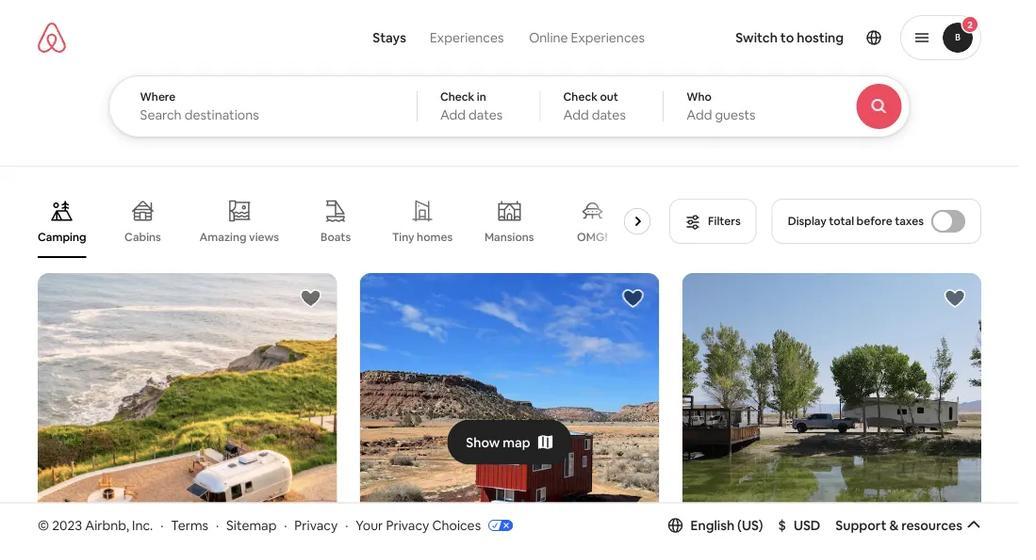 Task type: describe. For each thing, give the bounding box(es) containing it.
stays tab panel
[[109, 75, 962, 138]]

inc.
[[132, 517, 153, 534]]

© 2023 airbnb, inc. ·
[[38, 517, 164, 534]]

4 · from the left
[[345, 517, 348, 534]]

switch to hosting
[[736, 29, 844, 46]]

show map button
[[447, 420, 572, 465]]

terms
[[171, 517, 208, 534]]

amazing views
[[199, 230, 279, 244]]

online experiences link
[[516, 19, 658, 57]]

stays
[[373, 29, 406, 46]]

cabins
[[125, 230, 161, 245]]

resources
[[902, 517, 963, 534]]

&
[[890, 517, 899, 534]]

2 · from the left
[[216, 517, 219, 534]]

amazing
[[199, 230, 247, 244]]

experiences inside button
[[430, 29, 504, 46]]

views
[[249, 230, 279, 244]]

online experiences
[[529, 29, 645, 46]]

your privacy choices
[[356, 517, 481, 534]]

Where field
[[140, 107, 386, 124]]

check in add dates
[[440, 90, 503, 124]]

dates for check in add dates
[[469, 107, 503, 124]]

add for check in add dates
[[440, 107, 466, 124]]

1 privacy from the left
[[295, 517, 338, 534]]

terms link
[[171, 517, 208, 534]]

check out add dates
[[563, 90, 626, 124]]

add for check out add dates
[[563, 107, 589, 124]]

hosting
[[797, 29, 844, 46]]

in
[[477, 90, 486, 104]]

omg!
[[577, 230, 608, 245]]

taxes
[[895, 214, 924, 229]]

3 · from the left
[[284, 517, 287, 534]]

guests
[[715, 107, 756, 124]]

check for check in add dates
[[440, 90, 475, 104]]

$ usd
[[778, 517, 821, 534]]

map
[[503, 434, 531, 451]]

filters button
[[670, 199, 757, 244]]

choices
[[432, 517, 481, 534]]

boats
[[321, 230, 351, 245]]

total
[[829, 214, 854, 229]]

add inside 'who add guests'
[[687, 107, 712, 124]]

group containing amazing views
[[38, 185, 658, 258]]

mansions
[[485, 230, 534, 245]]

english (us)
[[691, 517, 763, 534]]

stays button
[[361, 19, 418, 57]]

tiny
[[392, 230, 414, 245]]

©
[[38, 517, 49, 534]]

online
[[529, 29, 568, 46]]

add to wishlist: olancha, california image
[[944, 288, 967, 310]]



Task type: vqa. For each thing, say whether or not it's contained in the screenshot.
start
no



Task type: locate. For each thing, give the bounding box(es) containing it.
dates for check out add dates
[[592, 107, 626, 124]]

who
[[687, 90, 712, 104]]

dates inside check in add dates
[[469, 107, 503, 124]]

dates
[[469, 107, 503, 124], [592, 107, 626, 124]]

2 privacy from the left
[[386, 517, 429, 534]]

your privacy choices link
[[356, 517, 513, 536]]

support
[[836, 517, 887, 534]]

1 dates from the left
[[469, 107, 503, 124]]

2 button
[[901, 15, 982, 60]]

add inside check out add dates
[[563, 107, 589, 124]]

tiny homes
[[392, 230, 453, 245]]

usd
[[794, 517, 821, 534]]

2 dates from the left
[[592, 107, 626, 124]]

switch to hosting link
[[724, 18, 855, 58]]

where
[[140, 90, 176, 104]]

display
[[788, 214, 827, 229]]

english
[[691, 517, 735, 534]]

terms · sitemap · privacy
[[171, 517, 338, 534]]

3 add from the left
[[687, 107, 712, 124]]

privacy
[[295, 517, 338, 534], [386, 517, 429, 534]]

display total before taxes
[[788, 214, 924, 229]]

dates down "in"
[[469, 107, 503, 124]]

0 horizontal spatial check
[[440, 90, 475, 104]]

2023
[[52, 517, 82, 534]]

filters
[[708, 214, 741, 229]]

1 horizontal spatial add
[[563, 107, 589, 124]]

display total before taxes button
[[772, 199, 982, 244]]

add down the experiences button at the top of the page
[[440, 107, 466, 124]]

check
[[440, 90, 475, 104], [563, 90, 598, 104]]

1 horizontal spatial dates
[[592, 107, 626, 124]]

1 horizontal spatial check
[[563, 90, 598, 104]]

check for check out add dates
[[563, 90, 598, 104]]

privacy left your
[[295, 517, 338, 534]]

2 experiences from the left
[[571, 29, 645, 46]]

check inside check in add dates
[[440, 90, 475, 104]]

0 horizontal spatial experiences
[[430, 29, 504, 46]]

sitemap
[[226, 517, 277, 534]]

· right terms link
[[216, 517, 219, 534]]

1 · from the left
[[160, 517, 164, 534]]

1 check from the left
[[440, 90, 475, 104]]

2 add from the left
[[563, 107, 589, 124]]

None search field
[[109, 0, 962, 138]]

1 add from the left
[[440, 107, 466, 124]]

2 check from the left
[[563, 90, 598, 104]]

switch
[[736, 29, 778, 46]]

privacy right your
[[386, 517, 429, 534]]

0 horizontal spatial dates
[[469, 107, 503, 124]]

to
[[781, 29, 794, 46]]

experiences
[[430, 29, 504, 46], [571, 29, 645, 46]]

show
[[466, 434, 500, 451]]

support & resources button
[[836, 517, 982, 534]]

· left your
[[345, 517, 348, 534]]

group
[[38, 185, 658, 258], [38, 273, 337, 549], [360, 273, 659, 549], [682, 273, 982, 549]]

· right inc.
[[160, 517, 164, 534]]

add inside check in add dates
[[440, 107, 466, 124]]

1 horizontal spatial privacy
[[386, 517, 429, 534]]

camping
[[38, 230, 86, 245]]

none search field containing stays
[[109, 0, 962, 138]]

english (us) button
[[668, 517, 763, 534]]

who add guests
[[687, 90, 756, 124]]

what can we help you find? tab list
[[361, 19, 516, 57]]

·
[[160, 517, 164, 534], [216, 517, 219, 534], [284, 517, 287, 534], [345, 517, 348, 534]]

add
[[440, 107, 466, 124], [563, 107, 589, 124], [687, 107, 712, 124]]

0 horizontal spatial add
[[440, 107, 466, 124]]

check inside check out add dates
[[563, 90, 598, 104]]

before
[[857, 214, 893, 229]]

1 horizontal spatial experiences
[[571, 29, 645, 46]]

· left "privacy" link
[[284, 517, 287, 534]]

dates inside check out add dates
[[592, 107, 626, 124]]

experiences up "in"
[[430, 29, 504, 46]]

add to wishlist: half moon bay, california image
[[300, 288, 322, 310]]

add down who
[[687, 107, 712, 124]]

$
[[778, 517, 786, 534]]

1 experiences from the left
[[430, 29, 504, 46]]

add down "online experiences"
[[563, 107, 589, 124]]

sitemap link
[[226, 517, 277, 534]]

add to wishlist: apple valley, utah image
[[622, 288, 644, 310]]

check left out
[[563, 90, 598, 104]]

experiences button
[[418, 19, 516, 57]]

(us)
[[737, 517, 763, 534]]

profile element
[[698, 0, 982, 75]]

airbnb,
[[85, 517, 129, 534]]

privacy link
[[295, 517, 338, 534]]

0 horizontal spatial privacy
[[295, 517, 338, 534]]

2 horizontal spatial add
[[687, 107, 712, 124]]

2
[[968, 18, 973, 31]]

homes
[[417, 230, 453, 245]]

show map
[[466, 434, 531, 451]]

support & resources
[[836, 517, 963, 534]]

out
[[600, 90, 619, 104]]

dates down out
[[592, 107, 626, 124]]

your
[[356, 517, 383, 534]]

check left "in"
[[440, 90, 475, 104]]

experiences up out
[[571, 29, 645, 46]]



